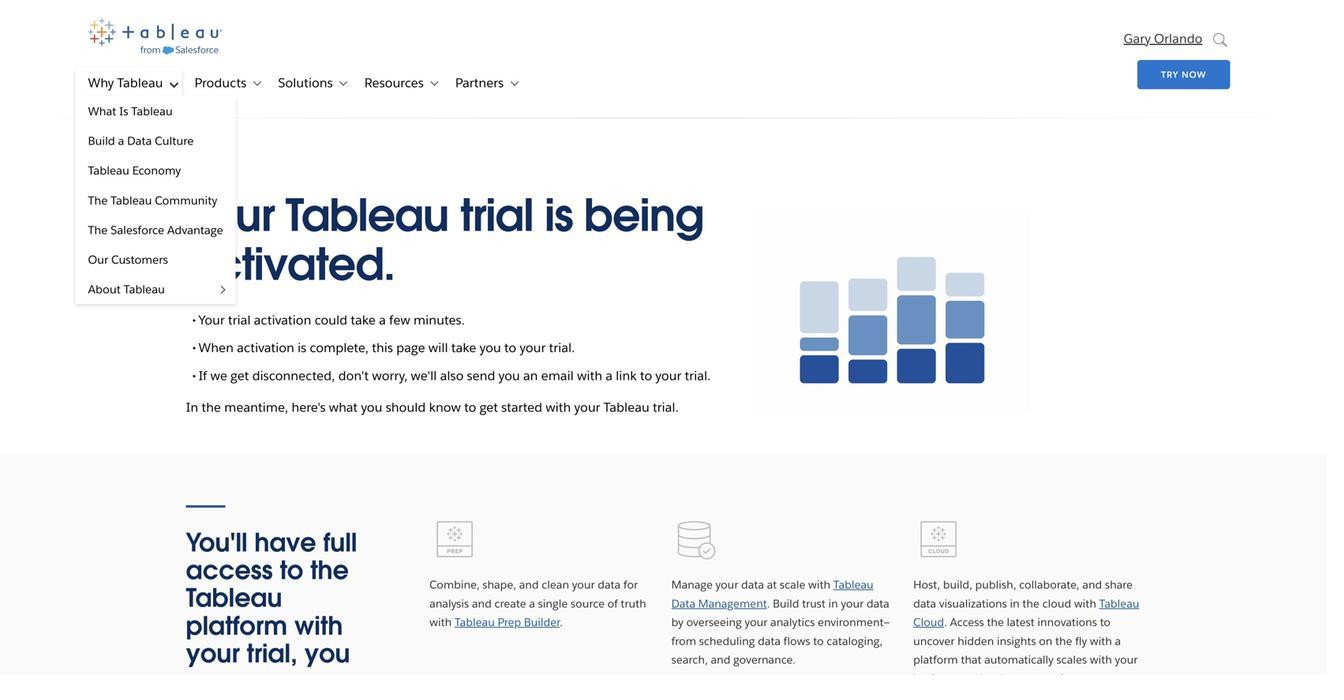 Task type: locate. For each thing, give the bounding box(es) containing it.
menu toggle image for products
[[249, 76, 263, 90]]

your inside your tableau trial is being activated.
[[186, 187, 274, 244]]

this
[[372, 340, 393, 356]]

1 horizontal spatial in
[[1010, 596, 1020, 611]]

2 horizontal spatial .
[[944, 615, 947, 629]]

your up an
[[520, 340, 546, 356]]

1 horizontal spatial data
[[672, 596, 696, 611]]

0 vertical spatial data
[[127, 134, 152, 148]]

in
[[186, 399, 198, 415]]

data up of
[[598, 578, 621, 592]]

is
[[545, 187, 573, 244], [298, 340, 307, 356]]

try now
[[1161, 69, 1207, 80]]

0 vertical spatial build
[[88, 134, 115, 148]]

1 vertical spatial is
[[298, 340, 307, 356]]

combine, shape, and clean your data for analysis and create a single source of truth with
[[430, 578, 646, 629]]

1 horizontal spatial platform
[[914, 653, 958, 667]]

4 menu toggle image from the left
[[506, 76, 521, 90]]

your right scales
[[1115, 653, 1138, 667]]

why tableau link
[[75, 67, 163, 99]]

1 menu toggle image from the left
[[249, 76, 263, 90]]

data up by in the bottom of the page
[[672, 596, 696, 611]]

collaborate,
[[1019, 578, 1080, 592]]

0 horizontal spatial is
[[298, 340, 307, 356]]

when activation is complete, this page will take you to your trial.
[[199, 340, 575, 356]]

insights
[[997, 634, 1036, 648]]

cloud
[[914, 615, 944, 629]]

tableau inside 'link'
[[88, 163, 129, 178]]

activation up disconnected,
[[237, 340, 294, 356]]

take right will
[[451, 340, 476, 356]]

tableau economy
[[88, 163, 181, 178]]

your up source
[[572, 578, 595, 592]]

data inside tableau data management
[[672, 596, 696, 611]]

that
[[961, 653, 982, 667]]

3 menu toggle image from the left
[[426, 76, 440, 90]]

1 horizontal spatial menu toggle image
[[216, 282, 230, 296]]

0 vertical spatial menu toggle image
[[165, 76, 180, 90]]

the
[[88, 193, 108, 207], [88, 223, 108, 237]]

menu toggle image for resources
[[426, 76, 440, 90]]

a left single
[[529, 596, 535, 611]]

community
[[155, 193, 217, 207]]

if we get disconnected, don't worry, we'll also send you an email with a link to your trial.
[[199, 367, 711, 384]]

a left link
[[606, 367, 613, 384]]

solutions
[[278, 75, 333, 91]]

scales
[[1057, 653, 1087, 667]]

build down 'scale'
[[773, 596, 799, 611]]

with inside you'll have full access to the tableau platform with your trial, you can:
[[294, 610, 343, 642]]

gary orlando link
[[1124, 22, 1203, 46]]

1 horizontal spatial is
[[545, 187, 573, 244]]

build down what at the left of page
[[88, 134, 115, 148]]

1 vertical spatial platform
[[914, 653, 958, 667]]

partners
[[455, 75, 504, 91]]

tableau
[[117, 75, 163, 91], [131, 104, 173, 118], [88, 163, 129, 178], [286, 187, 449, 244], [111, 193, 152, 207], [124, 282, 165, 297], [604, 399, 650, 415], [834, 578, 874, 592], [186, 582, 282, 614], [1100, 596, 1140, 611], [455, 615, 495, 629]]

. down "at"
[[767, 596, 770, 611]]

and left share
[[1083, 578, 1102, 592]]

1 horizontal spatial build
[[773, 596, 799, 611]]

1 horizontal spatial trial
[[460, 187, 533, 244]]

0 vertical spatial trial
[[460, 187, 533, 244]]

to inside you'll have full access to the tableau platform with your trial, you can:
[[280, 554, 303, 587]]

. left access
[[944, 615, 947, 629]]

uncover
[[914, 634, 955, 648]]

the inside you'll have full access to the tableau platform with your trial, you can:
[[310, 554, 349, 587]]

data inside "link"
[[127, 134, 152, 148]]

1 vertical spatial build
[[773, 596, 799, 611]]

cloud
[[1043, 596, 1072, 611]]

menu toggle image
[[165, 76, 180, 90], [216, 282, 230, 296]]

send
[[467, 367, 495, 384]]

your
[[186, 187, 274, 244], [199, 312, 225, 328]]

platform inside you'll have full access to the tableau platform with your trial, you can:
[[186, 610, 287, 642]]

build a data culture
[[88, 134, 194, 148]]

activation left could
[[254, 312, 311, 328]]

platform up can:
[[186, 610, 287, 642]]

to right the "know"
[[464, 399, 476, 415]]

try
[[1161, 69, 1179, 80]]

products link
[[182, 67, 247, 99]]

menu toggle image right products at the top
[[249, 76, 263, 90]]

and down scheduling
[[711, 653, 731, 667]]

0 horizontal spatial trial
[[228, 312, 251, 328]]

in inside host, build, publish, collaborate, and share data visualizations in the cloud with
[[1010, 596, 1020, 611]]

to left full
[[280, 554, 303, 587]]

try now link
[[1138, 60, 1230, 89]]

hardware
[[980, 671, 1028, 675]]

your up management
[[716, 578, 739, 592]]

1 horizontal spatial trial.
[[653, 399, 679, 415]]

. for platform
[[944, 615, 947, 629]]

the inside host, build, publish, collaborate, and share data visualizations in the cloud with
[[1023, 596, 1040, 611]]

and inside . build trust in your data by overseeing your analytics environment— from scheduling data flows to cataloging, search, and governance.
[[711, 653, 731, 667]]

builder
[[524, 615, 560, 629]]

your down management
[[745, 615, 768, 629]]

build
[[88, 134, 115, 148], [773, 596, 799, 611]]

your
[[520, 340, 546, 356], [656, 367, 682, 384], [574, 399, 600, 415], [572, 578, 595, 592], [716, 578, 739, 592], [841, 596, 864, 611], [745, 615, 768, 629], [186, 638, 240, 670], [1115, 653, 1138, 667]]

1 vertical spatial trial
[[228, 312, 251, 328]]

create
[[495, 596, 526, 611]]

you inside you'll have full access to the tableau platform with your trial, you can:
[[304, 638, 350, 670]]

2 horizontal spatial trial.
[[685, 367, 711, 384]]

0 horizontal spatial platform
[[186, 610, 287, 642]]

of
[[608, 596, 618, 611]]

the down tableau economy
[[88, 193, 108, 207]]

the for the tableau community
[[88, 193, 108, 207]]

our customers link
[[75, 245, 236, 274]]

data
[[127, 134, 152, 148], [672, 596, 696, 611]]

the tableau community
[[88, 193, 217, 207]]

1 the from the top
[[88, 193, 108, 207]]

your for your trial activation could take a few minutes.
[[199, 312, 225, 328]]

1 vertical spatial menu toggle image
[[216, 282, 230, 296]]

0 horizontal spatial build
[[88, 134, 115, 148]]

your right link
[[656, 367, 682, 384]]

2 the from the top
[[88, 223, 108, 237]]

platform inside . access the latest innovations to uncover hidden insights on the fly with a platform that automatically scales with your business, no hardware or maintena
[[914, 653, 958, 667]]

to right flows
[[813, 634, 824, 648]]

to right link
[[640, 367, 652, 384]]

in inside . build trust in your data by overseeing your analytics environment— from scheduling data flows to cataloging, search, and governance.
[[829, 596, 838, 611]]

menu toggle image up what is tableau link
[[165, 76, 180, 90]]

0 vertical spatial platform
[[186, 610, 287, 642]]

you
[[480, 340, 501, 356], [499, 367, 520, 384], [361, 399, 383, 415], [304, 638, 350, 670]]

your inside . access the latest innovations to uncover hidden insights on the fly with a platform that automatically scales with your business, no hardware or maintena
[[1115, 653, 1138, 667]]

the up our
[[88, 223, 108, 237]]

0 vertical spatial is
[[545, 187, 573, 244]]

and inside host, build, publish, collaborate, and share data visualizations in the cloud with
[[1083, 578, 1102, 592]]

and
[[519, 578, 539, 592], [1083, 578, 1102, 592], [472, 596, 492, 611], [711, 653, 731, 667]]

platform
[[186, 610, 287, 642], [914, 653, 958, 667]]

email
[[541, 367, 574, 384]]

0 horizontal spatial data
[[127, 134, 152, 148]]

2 menu toggle image from the left
[[335, 76, 350, 90]]

to
[[504, 340, 517, 356], [640, 367, 652, 384], [464, 399, 476, 415], [280, 554, 303, 587], [1100, 615, 1111, 629], [813, 634, 824, 648]]

started
[[501, 399, 543, 415]]

menu toggle image right resources at left
[[426, 76, 440, 90]]

meantime,
[[224, 399, 288, 415]]

1 horizontal spatial take
[[451, 340, 476, 356]]

menu toggle image for solutions
[[335, 76, 350, 90]]

in right trust
[[829, 596, 838, 611]]

1 vertical spatial data
[[672, 596, 696, 611]]

why
[[88, 75, 114, 91]]

shape,
[[483, 578, 516, 592]]

0 vertical spatial take
[[351, 312, 376, 328]]

data left "at"
[[741, 578, 764, 592]]

. for flows
[[767, 596, 770, 611]]

0 vertical spatial the
[[88, 193, 108, 207]]

your left trial,
[[186, 638, 240, 670]]

flows
[[784, 634, 811, 648]]

get down send
[[480, 399, 498, 415]]

take
[[351, 312, 376, 328], [451, 340, 476, 356]]

menu toggle image right partners
[[506, 76, 521, 90]]

1 in from the left
[[829, 596, 838, 611]]

get right we
[[231, 367, 249, 384]]

tableau online image
[[914, 514, 964, 565]]

1 vertical spatial the
[[88, 223, 108, 237]]

0 vertical spatial your
[[186, 187, 274, 244]]

build inside "link"
[[88, 134, 115, 148]]

the
[[202, 399, 221, 415], [310, 554, 349, 587], [1023, 596, 1040, 611], [987, 615, 1004, 629], [1056, 634, 1073, 648]]

in up latest at the bottom
[[1010, 596, 1020, 611]]

platform up business, at the bottom
[[914, 653, 958, 667]]

data up tableau economy
[[127, 134, 152, 148]]

host, build, publish, collaborate, and share data visualizations in the cloud with
[[914, 578, 1133, 611]]

1 horizontal spatial .
[[767, 596, 770, 611]]

data down host,
[[914, 596, 936, 611]]

menu toggle image right the solutions
[[335, 76, 350, 90]]

. inside . access the latest innovations to uncover hidden insights on the fly with a platform that automatically scales with your business, no hardware or maintena
[[944, 615, 947, 629]]

scheduling
[[699, 634, 755, 648]]

0 horizontal spatial menu toggle image
[[165, 76, 180, 90]]

0 vertical spatial activation
[[254, 312, 311, 328]]

data up governance.
[[758, 634, 781, 648]]

to right innovations
[[1100, 615, 1111, 629]]

you'll
[[186, 526, 247, 559]]

tableau data management link
[[672, 578, 874, 611]]

2 in from the left
[[1010, 596, 1020, 611]]

you right trial,
[[304, 638, 350, 670]]

take right could
[[351, 312, 376, 328]]

know
[[429, 399, 461, 415]]

data up environment—
[[867, 596, 890, 611]]

menu toggle image for why tableau
[[165, 76, 180, 90]]

advantage
[[167, 223, 223, 237]]

is
[[119, 104, 128, 118]]

. inside . build trust in your data by overseeing your analytics environment— from scheduling data flows to cataloging, search, and governance.
[[767, 596, 770, 611]]

a down "is"
[[118, 134, 124, 148]]

1 vertical spatial your
[[199, 312, 225, 328]]

data management image
[[672, 514, 722, 565]]

in
[[829, 596, 838, 611], [1010, 596, 1020, 611]]

hidden
[[958, 634, 994, 648]]

your for your tableau trial is being activated.
[[186, 187, 274, 244]]

data
[[598, 578, 621, 592], [741, 578, 764, 592], [867, 596, 890, 611], [914, 596, 936, 611], [758, 634, 781, 648]]

0 vertical spatial trial.
[[549, 340, 575, 356]]

0 horizontal spatial in
[[829, 596, 838, 611]]

0 vertical spatial get
[[231, 367, 249, 384]]

for
[[624, 578, 638, 592]]

full
[[323, 526, 357, 559]]

1 vertical spatial take
[[451, 340, 476, 356]]

menu toggle image
[[249, 76, 263, 90], [335, 76, 350, 90], [426, 76, 440, 90], [506, 76, 521, 90]]

latest
[[1007, 615, 1035, 629]]

. down single
[[560, 615, 563, 629]]

a right fly
[[1115, 634, 1121, 648]]

menu toggle image up "when"
[[216, 282, 230, 296]]

the salesforce advantage
[[88, 223, 223, 237]]

1 vertical spatial trial.
[[685, 367, 711, 384]]

few
[[389, 312, 410, 328]]

share
[[1105, 578, 1133, 592]]

in the meantime, here's what you should know to get started with your tableau trial.
[[186, 399, 679, 415]]

innovations
[[1038, 615, 1097, 629]]

1 vertical spatial get
[[480, 399, 498, 415]]

a
[[118, 134, 124, 148], [379, 312, 386, 328], [606, 367, 613, 384], [529, 596, 535, 611], [1115, 634, 1121, 648]]

gary orlando navigation
[[1005, 22, 1231, 92]]

get
[[231, 367, 249, 384], [480, 399, 498, 415]]

search,
[[672, 653, 708, 667]]

1 horizontal spatial get
[[480, 399, 498, 415]]



Task type: describe. For each thing, give the bounding box(es) containing it.
worry,
[[372, 367, 408, 384]]

trial inside your tableau trial is being activated.
[[460, 187, 533, 244]]

data inside host, build, publish, collaborate, and share data visualizations in the cloud with
[[914, 596, 936, 611]]

we'll
[[411, 367, 437, 384]]

build,
[[943, 578, 973, 592]]

about
[[88, 282, 121, 297]]

analytics
[[771, 615, 815, 629]]

could
[[315, 312, 348, 328]]

0 horizontal spatial .
[[560, 615, 563, 629]]

. build trust in your data by overseeing your analytics environment— from scheduling data flows to cataloging, search, and governance.
[[672, 596, 890, 667]]

0 horizontal spatial take
[[351, 312, 376, 328]]

the for the salesforce advantage
[[88, 223, 108, 237]]

complete,
[[310, 340, 369, 356]]

your inside you'll have full access to the tableau platform with your trial, you can:
[[186, 638, 240, 670]]

tableau, from salesforce image
[[88, 18, 222, 55]]

partners link
[[443, 67, 504, 99]]

single
[[538, 596, 568, 611]]

now
[[1182, 69, 1207, 80]]

tableau economy link
[[75, 156, 236, 185]]

your right started
[[574, 399, 600, 415]]

economy
[[132, 163, 181, 178]]

your inside combine, shape, and clean your data for analysis and create a single source of truth with
[[572, 578, 595, 592]]

page
[[396, 340, 425, 356]]

solutions link
[[266, 67, 333, 99]]

a inside combine, shape, and clean your data for analysis and create a single source of truth with
[[529, 596, 535, 611]]

cataloging,
[[827, 634, 883, 648]]

with inside host, build, publish, collaborate, and share data visualizations in the cloud with
[[1074, 596, 1097, 611]]

salesforce
[[111, 223, 164, 237]]

to inside . build trust in your data by overseeing your analytics environment— from scheduling data flows to cataloging, search, and governance.
[[813, 634, 824, 648]]

or
[[1031, 671, 1042, 675]]

being
[[584, 187, 703, 244]]

your trial activation could take a few minutes.
[[199, 312, 465, 328]]

1 vertical spatial activation
[[237, 340, 294, 356]]

automatically
[[985, 653, 1054, 667]]

0 horizontal spatial get
[[231, 367, 249, 384]]

gary
[[1124, 30, 1151, 46]]

our
[[88, 252, 108, 267]]

is inside your tableau trial is being activated.
[[545, 187, 573, 244]]

publish,
[[976, 578, 1017, 592]]

what
[[88, 104, 116, 118]]

culture
[[155, 134, 194, 148]]

our customers
[[88, 252, 168, 267]]

management
[[698, 596, 767, 611]]

analysis
[[430, 596, 469, 611]]

also
[[440, 367, 464, 384]]

. access the latest innovations to uncover hidden insights on the fly with a platform that automatically scales with your business, no hardware or maintena
[[914, 615, 1138, 675]]

about tableau link
[[75, 274, 211, 304]]

a inside "link"
[[118, 134, 124, 148]]

business,
[[914, 671, 961, 675]]

2 vertical spatial trial.
[[653, 399, 679, 415]]

if
[[199, 367, 207, 384]]

tableau cloud link
[[914, 596, 1140, 629]]

to inside . access the latest innovations to uncover hidden insights on the fly with a platform that automatically scales with your business, no hardware or maintena
[[1100, 615, 1111, 629]]

what
[[329, 399, 358, 415]]

here's
[[292, 399, 326, 415]]

prep
[[498, 615, 521, 629]]

no
[[964, 671, 977, 675]]

you left an
[[499, 367, 520, 384]]

manage your data at scale with
[[672, 578, 834, 592]]

build inside . build trust in your data by overseeing your analytics environment— from scheduling data flows to cataloging, search, and governance.
[[773, 596, 799, 611]]

tableau inside you'll have full access to the tableau platform with your trial, you can:
[[186, 582, 282, 614]]

to up started
[[504, 340, 517, 356]]

should
[[386, 399, 426, 415]]

link
[[616, 367, 637, 384]]

tableau data management
[[672, 578, 874, 611]]

what is tableau link
[[75, 96, 236, 126]]

main element
[[51, 0, 1275, 304]]

truth
[[621, 596, 646, 611]]

have
[[254, 526, 316, 559]]

tableau inside your tableau trial is being activated.
[[286, 187, 449, 244]]

disconnected,
[[252, 367, 335, 384]]

can:
[[186, 665, 241, 675]]

and up create
[[519, 578, 539, 592]]

menu toggle image for about tableau
[[216, 282, 230, 296]]

tableau inside tableau cloud
[[1100, 596, 1140, 611]]

you'll have full access to the tableau platform with your trial, you can:
[[186, 526, 357, 675]]

will
[[429, 340, 448, 356]]

tableau prep image
[[430, 514, 480, 565]]

the salesforce advantage link
[[75, 215, 236, 245]]

data inside combine, shape, and clean your data for analysis and create a single source of truth with
[[598, 578, 621, 592]]

your tableau trial is being activated.
[[186, 187, 703, 292]]

by
[[672, 615, 684, 629]]

we
[[210, 367, 227, 384]]

you right what
[[361, 399, 383, 415]]

resources link
[[352, 67, 424, 99]]

build a data culture link
[[75, 126, 236, 156]]

0 horizontal spatial trial.
[[549, 340, 575, 356]]

with inside combine, shape, and clean your data for analysis and create a single source of truth with
[[430, 615, 452, 629]]

orlando
[[1154, 30, 1203, 46]]

customers
[[111, 252, 168, 267]]

you up send
[[480, 340, 501, 356]]

menu toggle image for partners
[[506, 76, 521, 90]]

your up environment—
[[841, 596, 864, 611]]

governance.
[[734, 653, 796, 667]]

the tableau community link
[[75, 185, 236, 215]]

on
[[1039, 634, 1053, 648]]

tableau cloud
[[914, 596, 1140, 629]]

what is tableau
[[88, 104, 173, 118]]

about tableau
[[88, 282, 165, 297]]

don't
[[338, 367, 369, 384]]

host,
[[914, 578, 940, 592]]

an
[[523, 367, 538, 384]]

from
[[672, 634, 696, 648]]

clean
[[542, 578, 569, 592]]

tableau inside tableau data management
[[834, 578, 874, 592]]

overseeing
[[687, 615, 742, 629]]

fly
[[1076, 634, 1087, 648]]

and down 'shape,'
[[472, 596, 492, 611]]

minutes.
[[414, 312, 465, 328]]

a left few
[[379, 312, 386, 328]]

a inside . access the latest innovations to uncover hidden insights on the fly with a platform that automatically scales with your business, no hardware or maintena
[[1115, 634, 1121, 648]]

manage
[[672, 578, 713, 592]]



Task type: vqa. For each thing, say whether or not it's contained in the screenshot.


